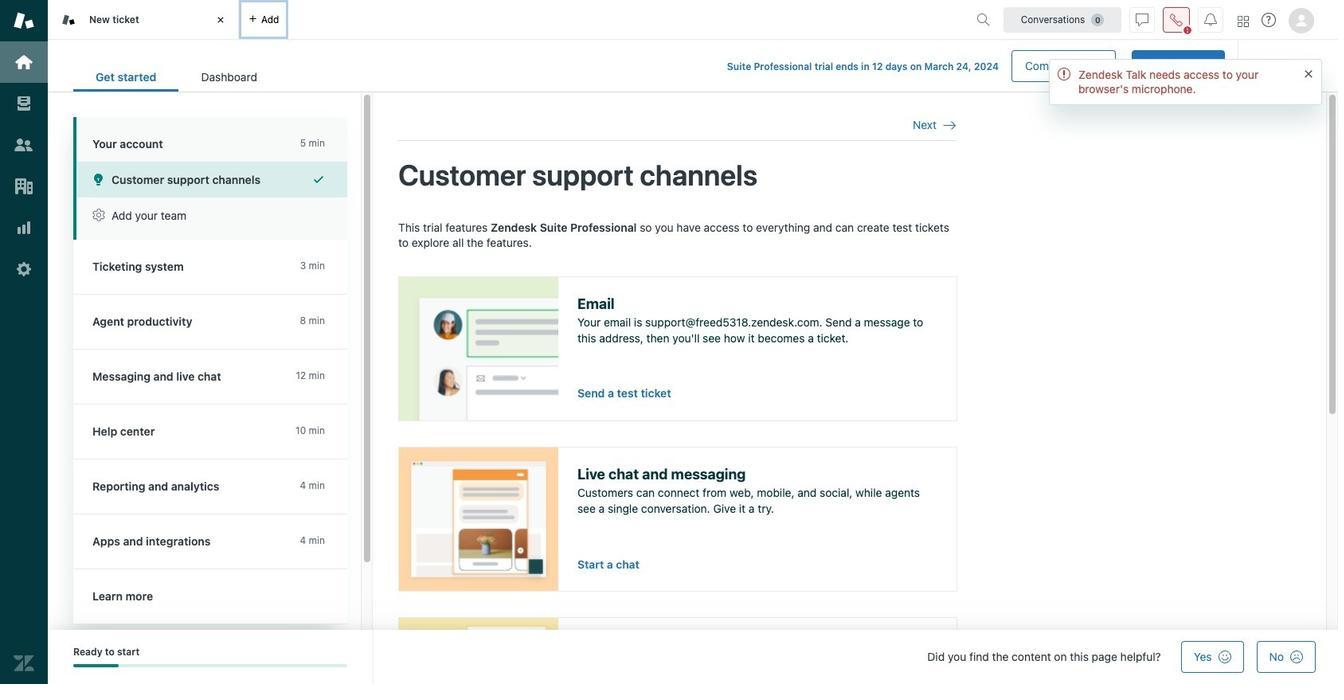 Task type: locate. For each thing, give the bounding box(es) containing it.
zendesk support image
[[14, 10, 34, 31]]

example of email conversation inside of the ticketing system and the customer is asking the agent about reimbursement policy. image
[[399, 277, 559, 420]]

tab
[[48, 0, 239, 40], [179, 62, 280, 92]]

tabs tab list
[[48, 0, 970, 40]]

heading
[[73, 117, 347, 162]]

example of how the agent accepts an incoming phone call as well as how to log the details of the call. image
[[399, 618, 559, 684]]

zendesk products image
[[1238, 16, 1249, 27]]

1 vertical spatial tab
[[179, 62, 280, 92]]

get help image
[[1262, 13, 1276, 27]]

region
[[398, 220, 958, 684]]

footer
[[48, 630, 1339, 684]]

admin image
[[14, 259, 34, 280]]

notifications image
[[1205, 13, 1217, 26]]

customers image
[[14, 135, 34, 155]]

progress bar image
[[73, 665, 119, 668]]

tab list
[[73, 62, 280, 92]]



Task type: vqa. For each thing, say whether or not it's contained in the screenshot.
Add Link (Cmd K) icon
no



Task type: describe. For each thing, give the bounding box(es) containing it.
progress-bar progress bar
[[73, 665, 347, 668]]

reporting image
[[14, 218, 34, 238]]

organizations image
[[14, 176, 34, 197]]

zendesk image
[[14, 653, 34, 674]]

get started image
[[14, 52, 34, 73]]

0 vertical spatial tab
[[48, 0, 239, 40]]

button displays agent's chat status as invisible. image
[[1136, 13, 1149, 26]]

March 24, 2024 text field
[[925, 61, 999, 73]]

close image
[[213, 12, 229, 28]]

main element
[[0, 0, 48, 684]]

views image
[[14, 93, 34, 114]]

example of conversation inside of messaging and the customer is asking the agent about changing the size of the retail order. image
[[399, 448, 559, 591]]

content-title region
[[398, 157, 956, 194]]



